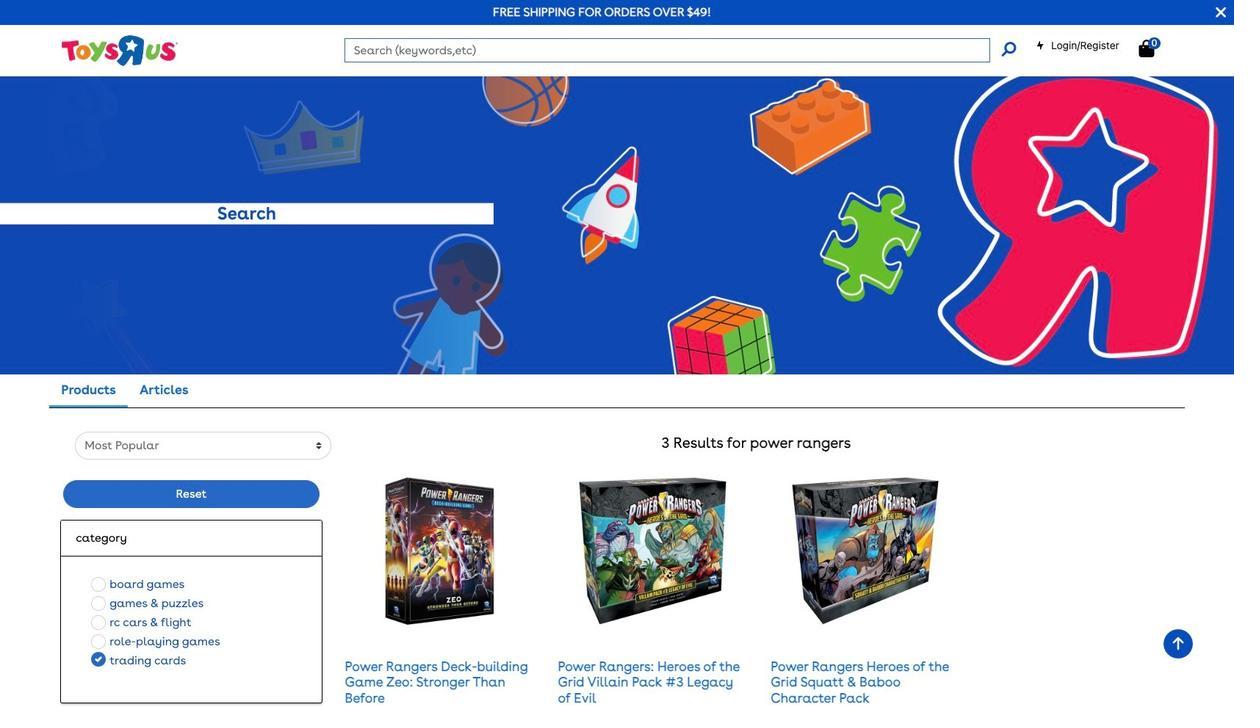 Task type: locate. For each thing, give the bounding box(es) containing it.
close button image
[[1216, 4, 1226, 21]]

this icon serves as a link to download the essential accessibility assistive technology app for individuals with physical disabilities. it is featured as part of our commitment to diversity and inclusion. image
[[546, 21, 590, 37]]

power rangers heroes of the grid squatt & baboo character pack image
[[792, 478, 939, 625]]

None search field
[[344, 38, 1016, 62]]

category element
[[76, 530, 307, 548]]

toys r us image
[[60, 34, 178, 67]]

main content
[[0, 54, 1234, 708]]

Enter Keyword or Item No. search field
[[344, 38, 990, 62]]

menu bar
[[51, 2, 1234, 54]]

tab list
[[49, 375, 200, 408]]



Task type: vqa. For each thing, say whether or not it's contained in the screenshot.
menu bar
yes



Task type: describe. For each thing, give the bounding box(es) containing it.
power rangers: heroes of the grid villain pack #3 legacy of evil image
[[579, 478, 726, 625]]

shopping bag image
[[1139, 40, 1155, 57]]

power rangers deck-building game zeo: stronger than before image
[[366, 478, 513, 625]]



